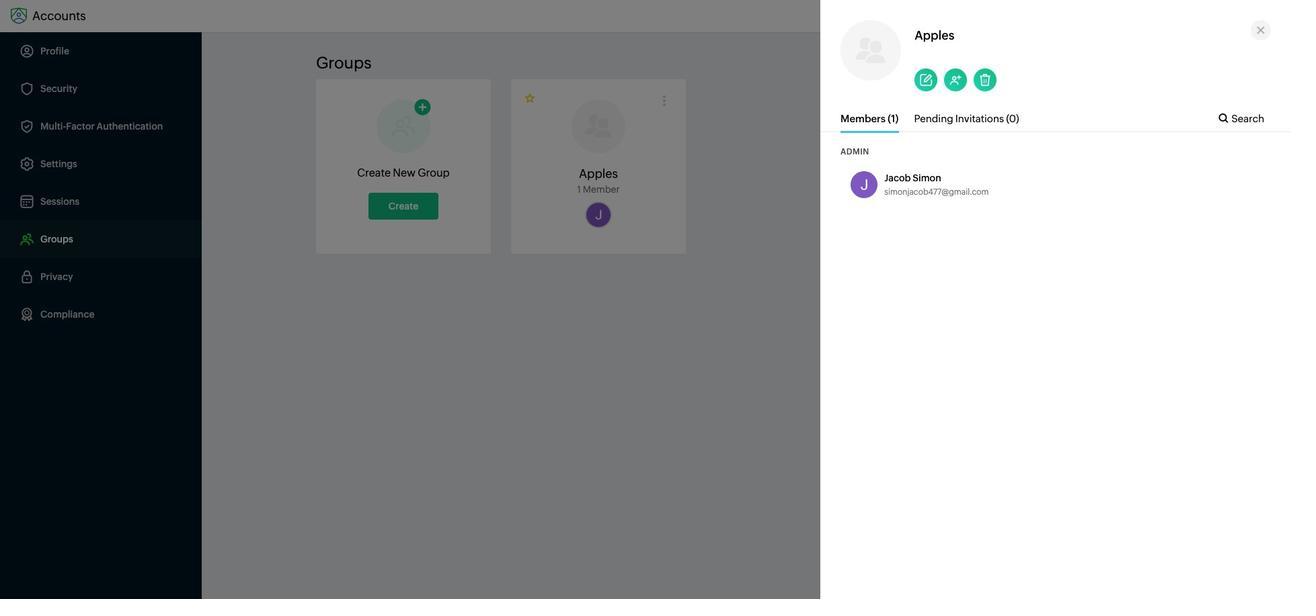 Task type: locate. For each thing, give the bounding box(es) containing it.
search image
[[1219, 114, 1228, 123]]

makeprimary image
[[525, 93, 537, 105]]



Task type: vqa. For each thing, say whether or not it's contained in the screenshot.
reset
no



